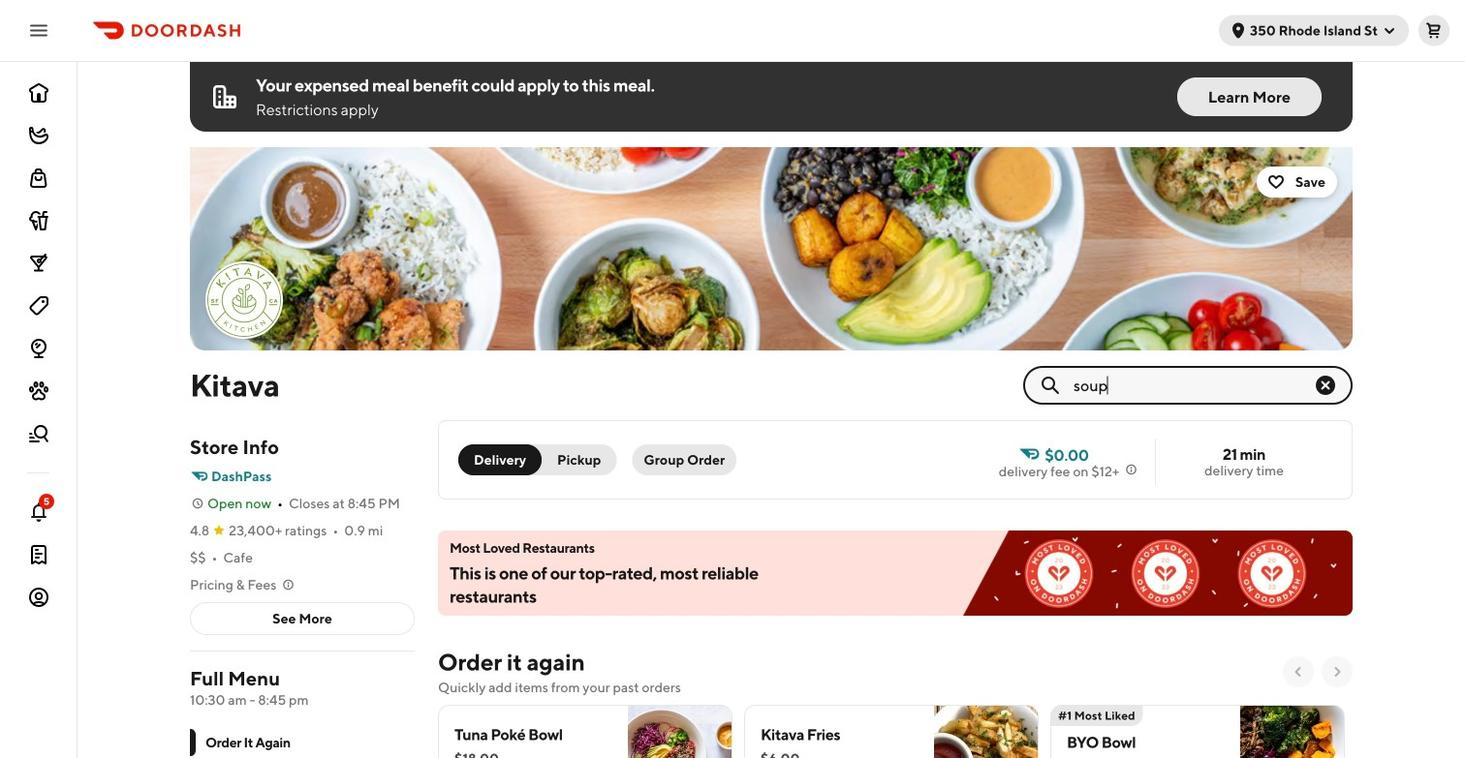 Task type: vqa. For each thing, say whether or not it's contained in the screenshot.
• associated with American, Snacks • 1.5 mi
no



Task type: locate. For each thing, give the bounding box(es) containing it.
order methods option group
[[458, 445, 617, 476]]

heading
[[438, 647, 585, 678]]

0 items, open order cart image
[[1426, 23, 1442, 38]]

None radio
[[458, 445, 542, 476]]

None radio
[[530, 445, 617, 476]]

open menu image
[[27, 19, 50, 42]]

kitava image
[[190, 147, 1353, 351], [207, 264, 281, 337]]

previous button of carousel image
[[1291, 665, 1306, 680]]



Task type: describe. For each thing, give the bounding box(es) containing it.
Item Search search field
[[1074, 375, 1314, 396]]

next button of carousel image
[[1330, 665, 1345, 680]]



